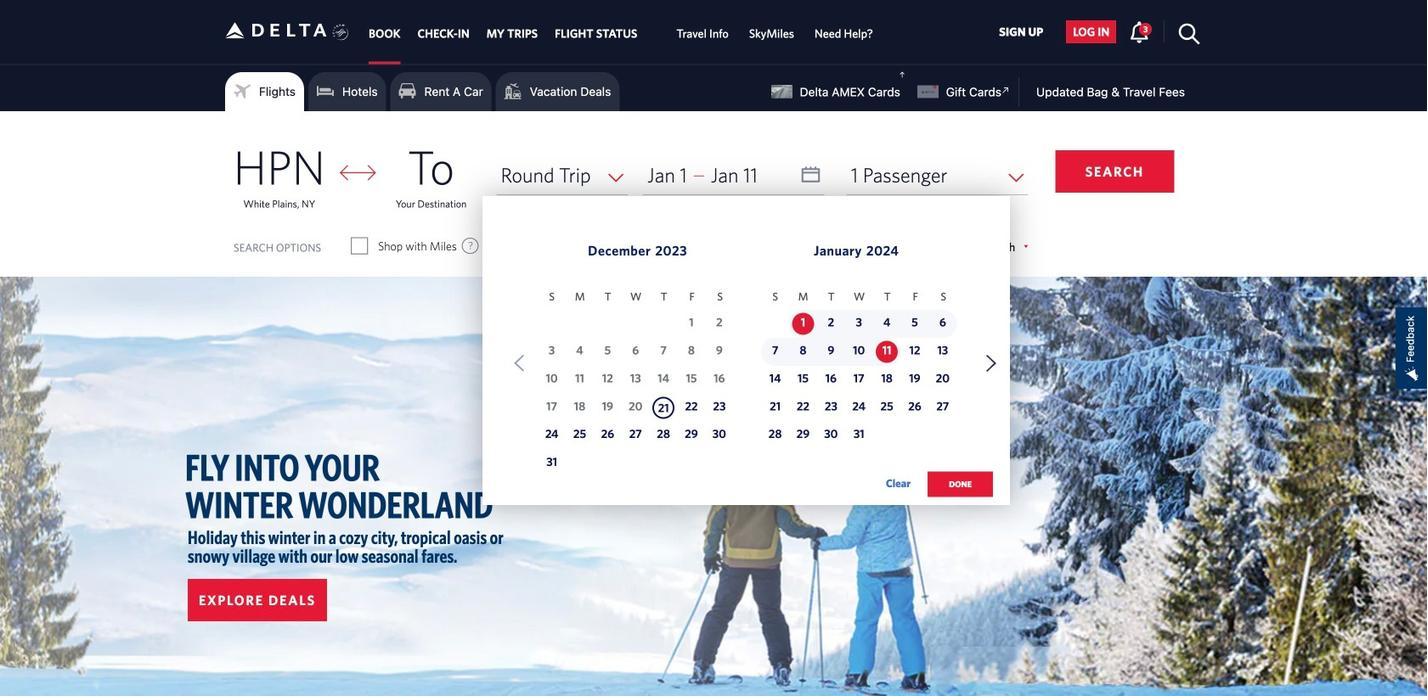 Task type: describe. For each thing, give the bounding box(es) containing it.
this link opens another site in a new window that may not follow the same accessibility policies as delta air lines. image
[[998, 82, 1014, 99]]



Task type: vqa. For each thing, say whether or not it's contained in the screenshot.
Delta Vacations Logo
no



Task type: locate. For each thing, give the bounding box(es) containing it.
skyteam image
[[332, 6, 349, 59]]

tab panel
[[0, 111, 1427, 515]]

tab list
[[360, 0, 883, 64]]

None field
[[496, 155, 628, 195], [847, 155, 1028, 195], [496, 155, 628, 195], [847, 155, 1028, 195]]

delta air lines image
[[225, 4, 327, 57]]

calendar expanded, use arrow keys to select date application
[[483, 196, 1010, 515]]

None text field
[[643, 155, 825, 195]]

None checkbox
[[352, 238, 367, 255]]

None checkbox
[[655, 238, 671, 255]]



